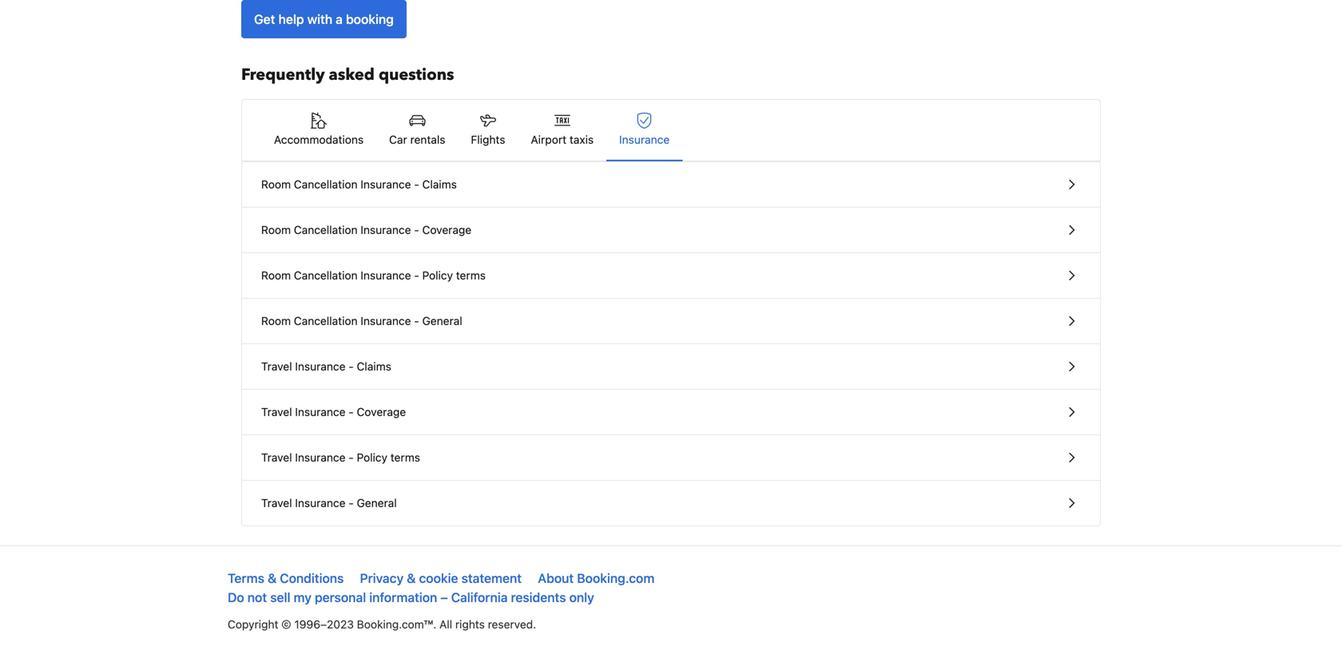Task type: describe. For each thing, give the bounding box(es) containing it.
- up 'travel insurance - policy terms'
[[349, 406, 354, 419]]

room cancellation insurance - coverage
[[261, 223, 472, 237]]

information
[[369, 590, 437, 605]]

travel insurance - general button
[[242, 481, 1101, 526]]

get help with a booking button
[[241, 0, 407, 38]]

room for room cancellation insurance - policy terms
[[261, 269, 291, 282]]

- down room cancellation insurance - general
[[349, 360, 354, 373]]

©
[[282, 618, 291, 631]]

cancellation for room cancellation insurance - coverage
[[294, 223, 358, 237]]

insurance down room cancellation insurance - policy terms
[[361, 314, 411, 328]]

residents
[[511, 590, 566, 605]]

rentals
[[410, 133, 446, 146]]

0 horizontal spatial general
[[357, 497, 397, 510]]

travel for travel insurance - coverage
[[261, 406, 292, 419]]

room for room cancellation insurance - general
[[261, 314, 291, 328]]

room cancellation insurance - general
[[261, 314, 462, 328]]

- inside button
[[414, 223, 419, 237]]

about
[[538, 571, 574, 586]]

insurance inside button
[[361, 178, 411, 191]]

room cancellation insurance - claims
[[261, 178, 457, 191]]

travel for travel insurance - general
[[261, 497, 292, 510]]

tab list containing accommodations
[[242, 100, 1101, 162]]

get help with a booking
[[254, 12, 394, 27]]

taxis
[[570, 133, 594, 146]]

only
[[570, 590, 595, 605]]

room for room cancellation insurance - claims
[[261, 178, 291, 191]]

sell
[[270, 590, 291, 605]]

my
[[294, 590, 312, 605]]

insurance inside button
[[361, 223, 411, 237]]

copyright
[[228, 618, 278, 631]]

rights
[[455, 618, 485, 631]]

0 horizontal spatial policy
[[357, 451, 388, 464]]

- down room cancellation insurance - policy terms
[[414, 314, 419, 328]]

california
[[451, 590, 508, 605]]

with
[[307, 12, 333, 27]]

about booking.com do not sell my personal information – california residents only
[[228, 571, 655, 605]]

travel insurance - claims
[[261, 360, 392, 373]]

travel insurance - claims button
[[242, 344, 1101, 390]]

insurance inside tab list
[[619, 133, 670, 146]]

coverage inside button
[[422, 223, 472, 237]]

travel for travel insurance - policy terms
[[261, 451, 292, 464]]

claims inside button
[[357, 360, 392, 373]]

cookie
[[419, 571, 458, 586]]

insurance down travel insurance - claims
[[295, 406, 346, 419]]

do not sell my personal information – california residents only link
[[228, 590, 595, 605]]

- down 'travel insurance - coverage'
[[349, 451, 354, 464]]

travel insurance - general
[[261, 497, 397, 510]]

flights
[[471, 133, 505, 146]]

privacy & cookie statement
[[360, 571, 522, 586]]

& for privacy
[[407, 571, 416, 586]]

room cancellation insurance - policy terms button
[[242, 253, 1101, 299]]

claims inside button
[[422, 178, 457, 191]]

travel for travel insurance - claims
[[261, 360, 292, 373]]

insurance up 'travel insurance - coverage'
[[295, 360, 346, 373]]

cancellation for room cancellation insurance - policy terms
[[294, 269, 358, 282]]

frequently
[[241, 64, 325, 86]]

room for room cancellation insurance - coverage
[[261, 223, 291, 237]]

all
[[440, 618, 452, 631]]

0 vertical spatial general
[[422, 314, 462, 328]]

car
[[389, 133, 407, 146]]

airport taxis
[[531, 133, 594, 146]]

airport taxis button
[[518, 100, 607, 161]]



Task type: locate. For each thing, give the bounding box(es) containing it.
asked
[[329, 64, 375, 86]]

insurance up room cancellation insurance - policy terms
[[361, 223, 411, 237]]

room cancellation insurance - general button
[[242, 299, 1101, 344]]

travel
[[261, 360, 292, 373], [261, 406, 292, 419], [261, 451, 292, 464], [261, 497, 292, 510]]

travel up terms & conditions
[[261, 497, 292, 510]]

insurance up travel insurance - general
[[295, 451, 346, 464]]

travel insurance - coverage
[[261, 406, 406, 419]]

- inside button
[[414, 178, 419, 191]]

3 room from the top
[[261, 269, 291, 282]]

privacy
[[360, 571, 404, 586]]

frequently asked questions
[[241, 64, 454, 86]]

travel inside travel insurance - policy terms button
[[261, 451, 292, 464]]

1 travel from the top
[[261, 360, 292, 373]]

2 cancellation from the top
[[294, 223, 358, 237]]

4 cancellation from the top
[[294, 314, 358, 328]]

cancellation for room cancellation insurance - general
[[294, 314, 358, 328]]

terms & conditions
[[228, 571, 344, 586]]

0 vertical spatial policy
[[422, 269, 453, 282]]

about booking.com link
[[538, 571, 655, 586]]

4 travel from the top
[[261, 497, 292, 510]]

help
[[279, 12, 304, 27]]

statement
[[462, 571, 522, 586]]

0 vertical spatial terms
[[456, 269, 486, 282]]

not
[[248, 590, 267, 605]]

& for terms
[[268, 571, 277, 586]]

personal
[[315, 590, 366, 605]]

- down 'travel insurance - policy terms'
[[349, 497, 354, 510]]

-
[[414, 178, 419, 191], [414, 223, 419, 237], [414, 269, 419, 282], [414, 314, 419, 328], [349, 360, 354, 373], [349, 406, 354, 419], [349, 451, 354, 464], [349, 497, 354, 510]]

1996–2023
[[294, 618, 354, 631]]

0 vertical spatial claims
[[422, 178, 457, 191]]

airport
[[531, 133, 567, 146]]

3 travel from the top
[[261, 451, 292, 464]]

1 horizontal spatial claims
[[422, 178, 457, 191]]

terms
[[456, 269, 486, 282], [391, 451, 420, 464]]

2 & from the left
[[407, 571, 416, 586]]

travel inside travel insurance - claims button
[[261, 360, 292, 373]]

0 horizontal spatial terms
[[391, 451, 420, 464]]

room inside room cancellation insurance - coverage button
[[261, 223, 291, 237]]

travel inside travel insurance - general button
[[261, 497, 292, 510]]

2 travel from the top
[[261, 406, 292, 419]]

accommodations
[[274, 133, 364, 146]]

1 horizontal spatial policy
[[422, 269, 453, 282]]

- up room cancellation insurance - policy terms
[[414, 223, 419, 237]]

do
[[228, 590, 244, 605]]

cancellation inside button
[[294, 178, 358, 191]]

&
[[268, 571, 277, 586], [407, 571, 416, 586]]

tab list
[[242, 100, 1101, 162]]

car rentals
[[389, 133, 446, 146]]

coverage
[[422, 223, 472, 237], [357, 406, 406, 419]]

1 horizontal spatial coverage
[[422, 223, 472, 237]]

& up sell
[[268, 571, 277, 586]]

coverage inside button
[[357, 406, 406, 419]]

3 cancellation from the top
[[294, 269, 358, 282]]

insurance button
[[607, 100, 683, 161]]

claims down room cancellation insurance - general
[[357, 360, 392, 373]]

travel down travel insurance - claims
[[261, 406, 292, 419]]

cancellation up travel insurance - claims
[[294, 314, 358, 328]]

cancellation
[[294, 178, 358, 191], [294, 223, 358, 237], [294, 269, 358, 282], [294, 314, 358, 328]]

1 room from the top
[[261, 178, 291, 191]]

travel insurance - policy terms button
[[242, 436, 1101, 481]]

0 horizontal spatial coverage
[[357, 406, 406, 419]]

- down room cancellation insurance - coverage
[[414, 269, 419, 282]]

0 horizontal spatial &
[[268, 571, 277, 586]]

room cancellation insurance - policy terms
[[261, 269, 486, 282]]

travel inside travel insurance - coverage button
[[261, 406, 292, 419]]

travel up travel insurance - general
[[261, 451, 292, 464]]

booking.com
[[577, 571, 655, 586]]

4 room from the top
[[261, 314, 291, 328]]

cancellation for room cancellation insurance - claims
[[294, 178, 358, 191]]

insurance down room cancellation insurance - coverage
[[361, 269, 411, 282]]

copyright © 1996–2023 booking.com™. all rights reserved.
[[228, 618, 536, 631]]

travel up 'travel insurance - coverage'
[[261, 360, 292, 373]]

claims down "rentals"
[[422, 178, 457, 191]]

questions
[[379, 64, 454, 86]]

0 horizontal spatial claims
[[357, 360, 392, 373]]

booking
[[346, 12, 394, 27]]

reserved.
[[488, 618, 536, 631]]

1 vertical spatial coverage
[[357, 406, 406, 419]]

& up do not sell my personal information – california residents only link on the bottom left of page
[[407, 571, 416, 586]]

1 vertical spatial claims
[[357, 360, 392, 373]]

room cancellation insurance - claims button
[[242, 162, 1101, 208]]

conditions
[[280, 571, 344, 586]]

room inside room cancellation insurance - policy terms button
[[261, 269, 291, 282]]

insurance down 'travel insurance - policy terms'
[[295, 497, 346, 510]]

1 & from the left
[[268, 571, 277, 586]]

1 vertical spatial policy
[[357, 451, 388, 464]]

travel insurance - coverage button
[[242, 390, 1101, 436]]

1 horizontal spatial &
[[407, 571, 416, 586]]

privacy & cookie statement link
[[360, 571, 522, 586]]

get
[[254, 12, 275, 27]]

travel insurance - policy terms
[[261, 451, 420, 464]]

insurance
[[619, 133, 670, 146], [361, 178, 411, 191], [361, 223, 411, 237], [361, 269, 411, 282], [361, 314, 411, 328], [295, 360, 346, 373], [295, 406, 346, 419], [295, 451, 346, 464], [295, 497, 346, 510]]

1 horizontal spatial terms
[[456, 269, 486, 282]]

cancellation up room cancellation insurance - general
[[294, 269, 358, 282]]

insurance up room cancellation insurance - claims button
[[619, 133, 670, 146]]

cancellation inside button
[[294, 223, 358, 237]]

cancellation down the accommodations on the left top
[[294, 178, 358, 191]]

general
[[422, 314, 462, 328], [357, 497, 397, 510]]

claims
[[422, 178, 457, 191], [357, 360, 392, 373]]

1 vertical spatial general
[[357, 497, 397, 510]]

- down car rentals at the top of page
[[414, 178, 419, 191]]

room inside room cancellation insurance - claims button
[[261, 178, 291, 191]]

room
[[261, 178, 291, 191], [261, 223, 291, 237], [261, 269, 291, 282], [261, 314, 291, 328]]

2 room from the top
[[261, 223, 291, 237]]

room cancellation insurance - coverage button
[[242, 208, 1101, 253]]

0 vertical spatial coverage
[[422, 223, 472, 237]]

terms
[[228, 571, 265, 586]]

a
[[336, 12, 343, 27]]

terms & conditions link
[[228, 571, 344, 586]]

–
[[441, 590, 448, 605]]

booking.com™.
[[357, 618, 437, 631]]

1 vertical spatial terms
[[391, 451, 420, 464]]

room inside room cancellation insurance - general button
[[261, 314, 291, 328]]

1 cancellation from the top
[[294, 178, 358, 191]]

accommodations button
[[261, 100, 377, 161]]

flights button
[[458, 100, 518, 161]]

insurance down car
[[361, 178, 411, 191]]

car rentals button
[[377, 100, 458, 161]]

1 horizontal spatial general
[[422, 314, 462, 328]]

policy
[[422, 269, 453, 282], [357, 451, 388, 464]]

cancellation down the 'room cancellation insurance - claims'
[[294, 223, 358, 237]]



Task type: vqa. For each thing, say whether or not it's contained in the screenshot.
the topmost General
yes



